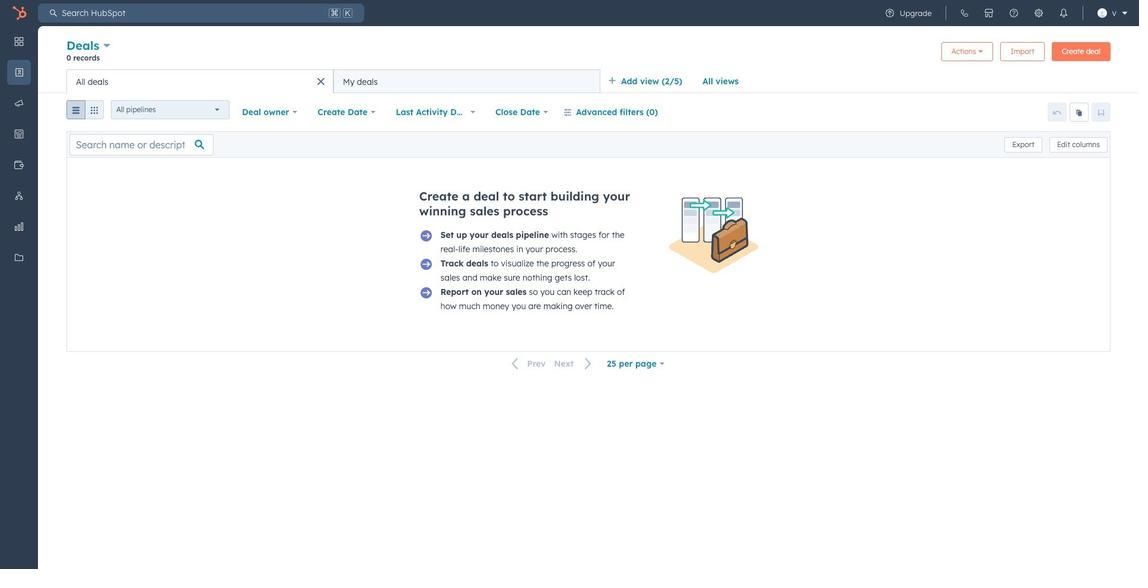 Task type: vqa. For each thing, say whether or not it's contained in the screenshot.
Garebear Orlando image
no



Task type: describe. For each thing, give the bounding box(es) containing it.
notifications image
[[1060, 8, 1069, 18]]

settings image
[[1035, 8, 1044, 18]]

0 horizontal spatial menu
[[0, 26, 38, 539]]

marketplaces image
[[985, 8, 994, 18]]

pagination navigation
[[505, 356, 599, 372]]

Search name or description search field
[[69, 134, 214, 155]]

Search HubSpot search field
[[57, 4, 326, 23]]



Task type: locate. For each thing, give the bounding box(es) containing it.
menu
[[878, 0, 1132, 26], [0, 26, 38, 539]]

group
[[66, 100, 104, 124]]

help image
[[1010, 8, 1019, 18]]

banner
[[66, 37, 1111, 69]]

1 horizontal spatial menu
[[878, 0, 1132, 26]]

jacob rogers image
[[1098, 8, 1108, 18]]



